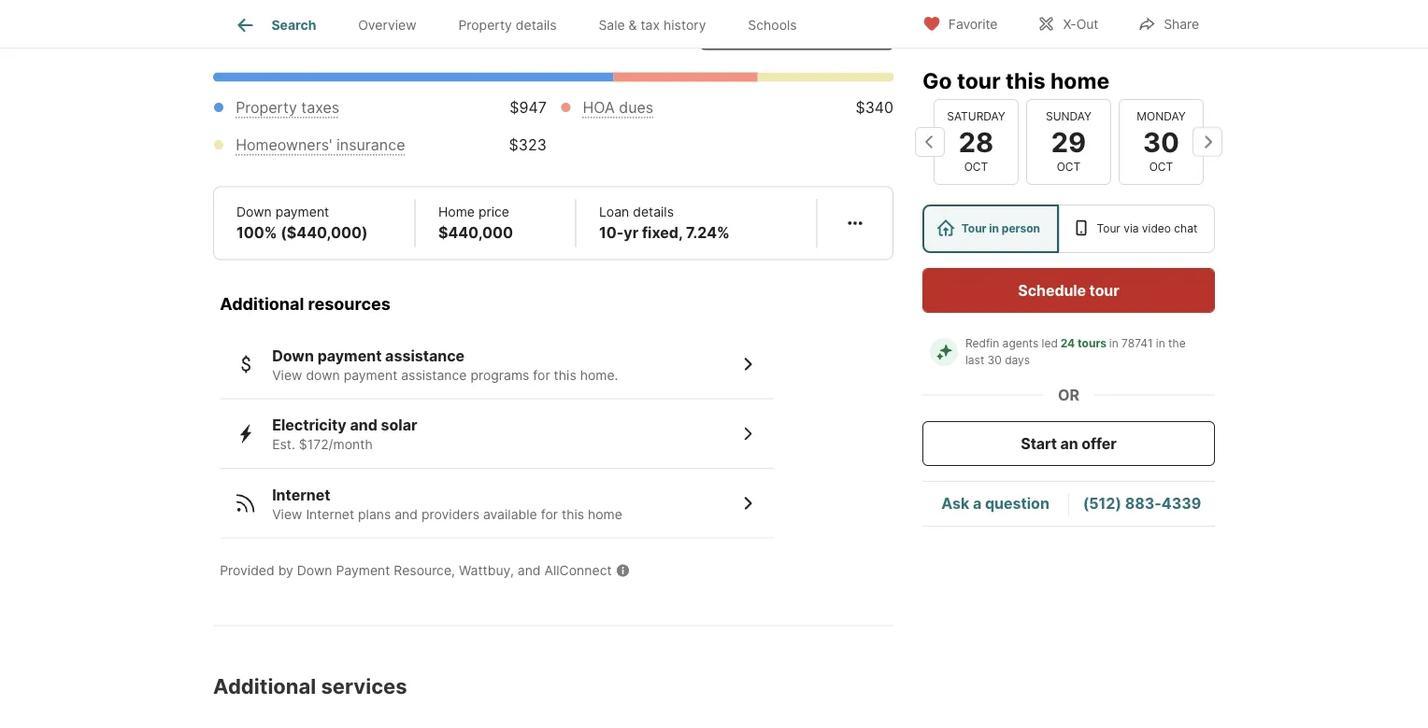 Task type: locate. For each thing, give the bounding box(es) containing it.
search link
[[234, 14, 316, 36]]

internet down the est.
[[272, 486, 331, 504]]

2 vertical spatial this
[[562, 507, 584, 523]]

overview
[[358, 17, 417, 33]]

and right wattbuy,
[[518, 563, 541, 579]]

providers
[[422, 507, 480, 523]]

schedule tour button
[[923, 268, 1215, 313]]

tour right schedule
[[1090, 281, 1120, 300]]

this inside the internet view internet plans and providers available for this home
[[562, 507, 584, 523]]

0 vertical spatial view
[[272, 368, 302, 383]]

for right the available
[[541, 507, 558, 523]]

additional resources
[[220, 294, 391, 315]]

1 vertical spatial and
[[395, 507, 418, 523]]

0 horizontal spatial property
[[236, 99, 297, 117]]

29
[[1052, 126, 1086, 158]]

payment
[[275, 204, 329, 220], [318, 347, 382, 365], [344, 368, 398, 383]]

24
[[1061, 337, 1075, 351]]

details inside tab
[[516, 17, 557, 33]]

0 vertical spatial this
[[1006, 67, 1046, 93]]

provided by down payment resource, wattbuy, and allconnect
[[220, 563, 612, 579]]

1 vertical spatial additional
[[213, 675, 316, 700]]

details right reset
[[516, 17, 557, 33]]

0 horizontal spatial tour
[[957, 67, 1001, 93]]

homeowners' insurance link
[[236, 136, 405, 154]]

1 horizontal spatial and
[[395, 507, 418, 523]]

1 view from the top
[[272, 368, 302, 383]]

x-out button
[[1021, 4, 1115, 43]]

$172/month
[[299, 437, 373, 453]]

internet
[[272, 486, 331, 504], [306, 507, 354, 523]]

start
[[1021, 435, 1057, 453]]

0 vertical spatial 30
[[1143, 126, 1180, 158]]

details for loan details 10-yr fixed, 7.24%
[[633, 204, 674, 220]]

0 horizontal spatial details
[[516, 17, 557, 33]]

down right by
[[297, 563, 332, 579]]

tour up "saturday"
[[957, 67, 1001, 93]]

payment for assistance
[[318, 347, 382, 365]]

0 vertical spatial and
[[350, 417, 378, 435]]

1 vertical spatial this
[[554, 368, 577, 383]]

video
[[1142, 222, 1171, 236]]

go
[[923, 67, 952, 93]]

1 vertical spatial assistance
[[401, 368, 467, 383]]

additional
[[220, 294, 304, 315], [213, 675, 316, 700]]

100%
[[237, 224, 277, 242]]

view up by
[[272, 507, 302, 523]]

1 vertical spatial details
[[633, 204, 674, 220]]

additional for additional resources
[[220, 294, 304, 315]]

search
[[271, 17, 316, 33]]

1 horizontal spatial tour
[[1097, 222, 1121, 236]]

$1,609
[[213, 13, 295, 42]]

1 vertical spatial for
[[541, 507, 558, 523]]

available
[[483, 507, 537, 523]]

oct down 29
[[1057, 160, 1081, 174]]

oct inside saturday 28 oct
[[965, 160, 988, 174]]

home
[[1051, 67, 1110, 93], [588, 507, 623, 523]]

home up allconnect
[[588, 507, 623, 523]]

down for down payment
[[237, 204, 272, 220]]

payment for 100%
[[275, 204, 329, 220]]

schools tab
[[727, 3, 818, 48]]

($440,000)
[[281, 224, 368, 242]]

x-out
[[1063, 16, 1099, 32]]

0 vertical spatial details
[[516, 17, 557, 33]]

0 vertical spatial down
[[237, 204, 272, 220]]

2 view from the top
[[272, 507, 302, 523]]

property inside tab
[[458, 17, 512, 33]]

1 tour from the left
[[962, 222, 987, 236]]

this down x-out button at the top right of page
[[1006, 67, 1046, 93]]

property details
[[458, 17, 557, 33]]

0 horizontal spatial home
[[588, 507, 623, 523]]

and right plans on the left bottom of the page
[[395, 507, 418, 523]]

28
[[959, 126, 994, 158]]

1 horizontal spatial oct
[[1057, 160, 1081, 174]]

this up allconnect
[[562, 507, 584, 523]]

1 horizontal spatial property
[[458, 17, 512, 33]]

0 vertical spatial assistance
[[385, 347, 465, 365]]

0 horizontal spatial and
[[350, 417, 378, 435]]

insurance
[[337, 136, 405, 154]]

loan
[[599, 204, 629, 220]]

oct for 29
[[1057, 160, 1081, 174]]

start an offer button
[[923, 422, 1215, 466]]

property up homeowners'
[[236, 99, 297, 117]]

and
[[350, 417, 378, 435], [395, 507, 418, 523], [518, 563, 541, 579]]

details up fixed, in the left of the page
[[633, 204, 674, 220]]

property for property taxes
[[236, 99, 297, 117]]

sale & tax history tab
[[578, 3, 727, 48]]

overview tab
[[337, 3, 438, 48]]

tour for schedule
[[1090, 281, 1120, 300]]

1 horizontal spatial home
[[1051, 67, 1110, 93]]

payment inside down payment 100% ($440,000)
[[275, 204, 329, 220]]

0 vertical spatial internet
[[272, 486, 331, 504]]

tour in person option
[[923, 205, 1059, 253]]

1 vertical spatial tour
[[1090, 281, 1120, 300]]

2 oct from the left
[[1057, 160, 1081, 174]]

ask a question link
[[942, 495, 1050, 513]]

2 tour from the left
[[1097, 222, 1121, 236]]

1 vertical spatial 30
[[988, 354, 1002, 367]]

30 right last
[[988, 354, 1002, 367]]

home price $440,000
[[438, 204, 513, 242]]

30 down monday on the right
[[1143, 126, 1180, 158]]

view left down
[[272, 368, 302, 383]]

share button
[[1122, 4, 1215, 43]]

taxes
[[301, 99, 339, 117]]

tour left person
[[962, 222, 987, 236]]

1 vertical spatial home
[[588, 507, 623, 523]]

2 horizontal spatial in
[[1156, 337, 1166, 351]]

saturday
[[947, 110, 1006, 123]]

property for property details
[[458, 17, 512, 33]]

down inside down payment assistance view down payment assistance programs for this home.
[[272, 347, 314, 365]]

1 vertical spatial property
[[236, 99, 297, 117]]

0 horizontal spatial oct
[[965, 160, 988, 174]]

hoa dues link
[[583, 99, 654, 117]]

tour
[[957, 67, 1001, 93], [1090, 281, 1120, 300]]

(512)
[[1083, 495, 1122, 513]]

3 oct from the left
[[1150, 160, 1174, 174]]

0 vertical spatial payment
[[275, 204, 329, 220]]

this left home.
[[554, 368, 577, 383]]

down up 100%
[[237, 204, 272, 220]]

get pre-approved button
[[700, 5, 894, 50]]

2 horizontal spatial oct
[[1150, 160, 1174, 174]]

oct down 28
[[965, 160, 988, 174]]

0 vertical spatial tour
[[957, 67, 1001, 93]]

programs
[[471, 368, 530, 383]]

0 horizontal spatial tour
[[962, 222, 987, 236]]

hoa dues
[[583, 99, 654, 117]]

in inside in the last 30 days
[[1156, 337, 1166, 351]]

0 vertical spatial property
[[458, 17, 512, 33]]

for inside down payment assistance view down payment assistance programs for this home.
[[533, 368, 550, 383]]

details inside loan details 10-yr fixed, 7.24%
[[633, 204, 674, 220]]

payment up ($440,000)
[[275, 204, 329, 220]]

property up $947
[[458, 17, 512, 33]]

details for property details
[[516, 17, 557, 33]]

redfin agents led 24 tours in 78741
[[966, 337, 1153, 351]]

services
[[321, 675, 407, 700]]

down inside down payment 100% ($440,000)
[[237, 204, 272, 220]]

allconnect
[[545, 563, 612, 579]]

yr
[[624, 224, 639, 242]]

assistance
[[385, 347, 465, 365], [401, 368, 467, 383]]

oct inside sunday 29 oct
[[1057, 160, 1081, 174]]

78741
[[1122, 337, 1153, 351]]

1 vertical spatial down
[[272, 347, 314, 365]]

get
[[733, 18, 758, 37]]

and inside the internet view internet plans and providers available for this home
[[395, 507, 418, 523]]

oct down monday on the right
[[1150, 160, 1174, 174]]

$1,609 per month
[[213, 13, 424, 42]]

and inside "electricity and solar est. $172/month"
[[350, 417, 378, 435]]

internet left plans on the left bottom of the page
[[306, 507, 354, 523]]

0 vertical spatial for
[[533, 368, 550, 383]]

10-
[[599, 224, 624, 242]]

payment up down
[[318, 347, 382, 365]]

oct
[[965, 160, 988, 174], [1057, 160, 1081, 174], [1150, 160, 1174, 174]]

for right programs
[[533, 368, 550, 383]]

down up down
[[272, 347, 314, 365]]

saturday 28 oct
[[947, 110, 1006, 174]]

ask a question
[[942, 495, 1050, 513]]

share
[[1164, 16, 1199, 32]]

and up $172/month
[[350, 417, 378, 435]]

for inside the internet view internet plans and providers available for this home
[[541, 507, 558, 523]]

30 inside monday 30 oct
[[1143, 126, 1180, 158]]

payment right down
[[344, 368, 398, 383]]

view
[[272, 368, 302, 383], [272, 507, 302, 523]]

tour left via
[[1097, 222, 1121, 236]]

home up sunday
[[1051, 67, 1110, 93]]

in left "the"
[[1156, 337, 1166, 351]]

list box
[[923, 205, 1215, 253]]

1 horizontal spatial details
[[633, 204, 674, 220]]

tab list
[[213, 0, 833, 48]]

previous image
[[915, 127, 945, 157]]

1 horizontal spatial 30
[[1143, 126, 1180, 158]]

1 horizontal spatial tour
[[1090, 281, 1120, 300]]

favorite
[[949, 16, 998, 32]]

schedule tour
[[1018, 281, 1120, 300]]

1 vertical spatial view
[[272, 507, 302, 523]]

2 horizontal spatial and
[[518, 563, 541, 579]]

home
[[438, 204, 475, 220]]

this
[[1006, 67, 1046, 93], [554, 368, 577, 383], [562, 507, 584, 523]]

None button
[[934, 99, 1019, 185], [1026, 99, 1112, 185], [1119, 99, 1204, 185], [934, 99, 1019, 185], [1026, 99, 1112, 185], [1119, 99, 1204, 185]]

tour inside button
[[1090, 281, 1120, 300]]

this inside down payment assistance view down payment assistance programs for this home.
[[554, 368, 577, 383]]

solar
[[381, 417, 417, 435]]

0 horizontal spatial in
[[989, 222, 999, 236]]

in left person
[[989, 222, 999, 236]]

0 vertical spatial additional
[[220, 294, 304, 315]]

tour
[[962, 222, 987, 236], [1097, 222, 1121, 236]]

schools
[[748, 17, 797, 33]]

start an offer
[[1021, 435, 1117, 453]]

1 vertical spatial payment
[[318, 347, 382, 365]]

0 horizontal spatial 30
[[988, 354, 1002, 367]]

provided
[[220, 563, 275, 579]]

next image
[[1193, 127, 1223, 157]]

by
[[278, 563, 293, 579]]

oct inside monday 30 oct
[[1150, 160, 1174, 174]]

down
[[237, 204, 272, 220], [272, 347, 314, 365], [297, 563, 332, 579]]

property
[[458, 17, 512, 33], [236, 99, 297, 117]]

in right tours
[[1110, 337, 1119, 351]]

1 oct from the left
[[965, 160, 988, 174]]

oct for 28
[[965, 160, 988, 174]]



Task type: describe. For each thing, give the bounding box(es) containing it.
sunday 29 oct
[[1046, 110, 1092, 174]]

sale
[[599, 17, 625, 33]]

down for down payment assistance
[[272, 347, 314, 365]]

monday 30 oct
[[1137, 110, 1186, 174]]

price
[[479, 204, 509, 220]]

loan details 10-yr fixed, 7.24%
[[599, 204, 730, 242]]

4339
[[1162, 495, 1202, 513]]

list box containing tour in person
[[923, 205, 1215, 253]]

down
[[306, 368, 340, 383]]

est.
[[272, 437, 295, 453]]

$947
[[510, 99, 547, 117]]

1 vertical spatial internet
[[306, 507, 354, 523]]

month
[[347, 13, 424, 42]]

internet view internet plans and providers available for this home
[[272, 486, 623, 523]]

get pre-approved
[[733, 18, 861, 37]]

view inside the internet view internet plans and providers available for this home
[[272, 507, 302, 523]]

electricity
[[272, 417, 347, 435]]

2 vertical spatial and
[[518, 563, 541, 579]]

tour for tour in person
[[962, 222, 987, 236]]

history
[[664, 17, 706, 33]]

1 horizontal spatial in
[[1110, 337, 1119, 351]]

out
[[1077, 16, 1099, 32]]

0 vertical spatial home
[[1051, 67, 1110, 93]]

property details tab
[[438, 3, 578, 48]]

$440,000
[[438, 224, 513, 242]]

$323
[[509, 136, 547, 154]]

in inside tour in person option
[[989, 222, 999, 236]]

property taxes
[[236, 99, 339, 117]]

plans
[[358, 507, 391, 523]]

pre-
[[762, 18, 793, 37]]

last
[[966, 354, 985, 367]]

favorite button
[[907, 4, 1014, 43]]

dues
[[619, 99, 654, 117]]

883-
[[1125, 495, 1162, 513]]

redfin
[[966, 337, 1000, 351]]

7.24%
[[686, 224, 730, 242]]

tour for tour via video chat
[[1097, 222, 1121, 236]]

$340
[[856, 99, 894, 117]]

days
[[1005, 354, 1030, 367]]

per
[[301, 13, 341, 42]]

fixed,
[[642, 224, 683, 242]]

30 inside in the last 30 days
[[988, 354, 1002, 367]]

question
[[985, 495, 1050, 513]]

the
[[1169, 337, 1186, 351]]

sunday
[[1046, 110, 1092, 123]]

tax
[[641, 17, 660, 33]]

resources
[[308, 294, 391, 315]]

in the last 30 days
[[966, 337, 1189, 367]]

reset
[[462, 19, 503, 38]]

tour for go
[[957, 67, 1001, 93]]

tour in person
[[962, 222, 1041, 236]]

tours
[[1078, 337, 1107, 351]]

tour via video chat option
[[1059, 205, 1215, 253]]

sale & tax history
[[599, 17, 706, 33]]

schedule
[[1018, 281, 1086, 300]]

go tour this home
[[923, 67, 1110, 93]]

a
[[973, 495, 982, 513]]

2 vertical spatial payment
[[344, 368, 398, 383]]

additional services
[[213, 675, 407, 700]]

tour via video chat
[[1097, 222, 1198, 236]]

offer
[[1082, 435, 1117, 453]]

home inside the internet view internet plans and providers available for this home
[[588, 507, 623, 523]]

oct for 30
[[1150, 160, 1174, 174]]

an
[[1061, 435, 1078, 453]]

ask
[[942, 495, 970, 513]]

tab list containing search
[[213, 0, 833, 48]]

property taxes link
[[236, 99, 339, 117]]

person
[[1002, 222, 1041, 236]]

view inside down payment assistance view down payment assistance programs for this home.
[[272, 368, 302, 383]]

chat
[[1175, 222, 1198, 236]]

electricity and solar est. $172/month
[[272, 417, 417, 453]]

reset button
[[461, 12, 504, 46]]

(512) 883-4339 link
[[1083, 495, 1202, 513]]

homeowners' insurance
[[236, 136, 405, 154]]

homeowners'
[[236, 136, 332, 154]]

payment
[[336, 563, 390, 579]]

&
[[629, 17, 637, 33]]

via
[[1124, 222, 1139, 236]]

down payment assistance view down payment assistance programs for this home.
[[272, 347, 618, 383]]

2 vertical spatial down
[[297, 563, 332, 579]]

resource,
[[394, 563, 455, 579]]

additional for additional services
[[213, 675, 316, 700]]

or
[[1058, 386, 1080, 404]]

approved
[[793, 18, 861, 37]]



Task type: vqa. For each thing, say whether or not it's contained in the screenshot.


